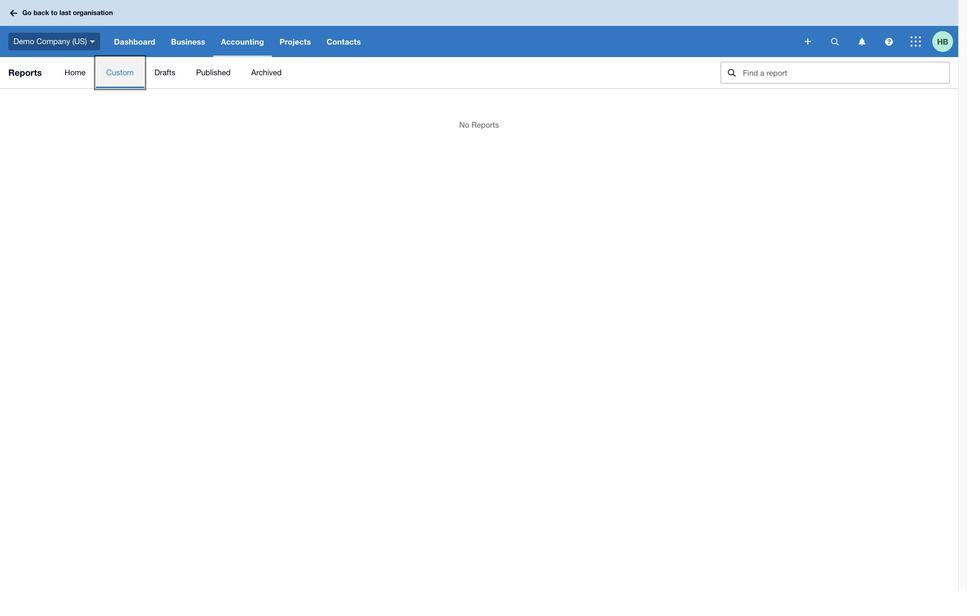 Task type: vqa. For each thing, say whether or not it's contained in the screenshot.
Time
no



Task type: locate. For each thing, give the bounding box(es) containing it.
Find a report text field
[[742, 62, 950, 83]]

back
[[33, 8, 49, 17]]

company
[[36, 37, 70, 46]]

reports down demo
[[8, 67, 42, 78]]

accounting button
[[213, 26, 272, 57]]

0 horizontal spatial reports
[[8, 67, 42, 78]]

go back to last organisation
[[22, 8, 113, 17]]

demo
[[13, 37, 34, 46]]

last
[[59, 8, 71, 17]]

navigation
[[106, 26, 798, 57]]

reports right no
[[472, 120, 499, 129]]

banner
[[0, 0, 959, 57]]

menu
[[54, 57, 713, 88]]

1 vertical spatial reports
[[472, 120, 499, 129]]

published
[[196, 68, 231, 77]]

navigation containing dashboard
[[106, 26, 798, 57]]

business
[[171, 37, 205, 46]]

svg image
[[911, 36, 921, 47], [831, 38, 839, 45], [859, 38, 866, 45], [885, 38, 893, 45], [805, 38, 811, 45], [90, 40, 95, 43]]

reports
[[8, 67, 42, 78], [472, 120, 499, 129]]

(us)
[[72, 37, 87, 46]]

0 vertical spatial reports
[[8, 67, 42, 78]]

published link
[[186, 57, 241, 88]]

go back to last organisation link
[[6, 4, 119, 22]]

home
[[65, 68, 86, 77]]

custom
[[106, 68, 134, 77]]

svg image inside demo company (us) popup button
[[90, 40, 95, 43]]

contacts
[[327, 37, 361, 46]]

None field
[[721, 62, 951, 84]]

projects
[[280, 37, 311, 46]]



Task type: describe. For each thing, give the bounding box(es) containing it.
no
[[460, 120, 470, 129]]

demo company (us) button
[[0, 26, 106, 57]]

custom link
[[96, 57, 144, 88]]

go
[[22, 8, 32, 17]]

to
[[51, 8, 58, 17]]

demo company (us)
[[13, 37, 87, 46]]

home link
[[54, 57, 96, 88]]

drafts
[[155, 68, 175, 77]]

no reports
[[460, 120, 499, 129]]

1 horizontal spatial reports
[[472, 120, 499, 129]]

drafts link
[[144, 57, 186, 88]]

banner containing hb
[[0, 0, 959, 57]]

projects button
[[272, 26, 319, 57]]

accounting
[[221, 37, 264, 46]]

custom menu item
[[96, 57, 144, 88]]

hb
[[938, 37, 949, 46]]

dashboard
[[114, 37, 155, 46]]

archived link
[[241, 57, 292, 88]]

navigation inside banner
[[106, 26, 798, 57]]

svg image
[[10, 10, 17, 16]]

organisation
[[73, 8, 113, 17]]

dashboard link
[[106, 26, 163, 57]]

hb button
[[933, 26, 959, 57]]

business button
[[163, 26, 213, 57]]

menu containing home
[[54, 57, 713, 88]]

contacts button
[[319, 26, 369, 57]]

archived
[[251, 68, 282, 77]]



